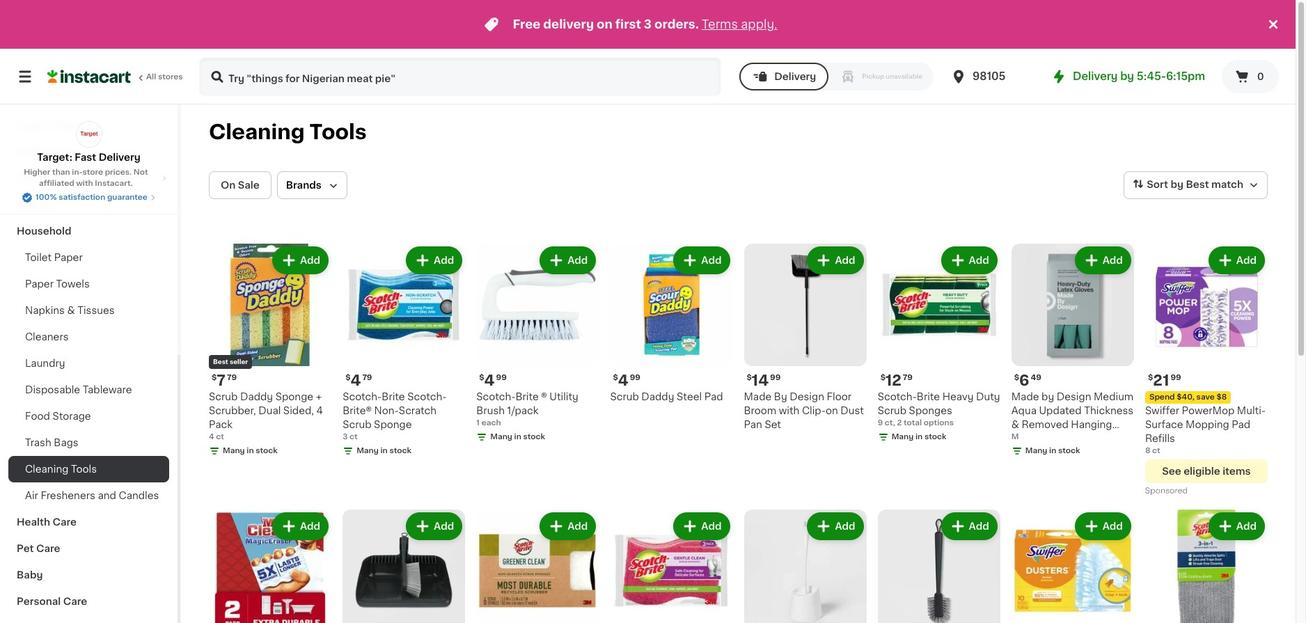 Task type: vqa. For each thing, say whether or not it's contained in the screenshot.
Private in the Private Selection Parmesan Grated Cheese 5 oz
no



Task type: describe. For each thing, give the bounding box(es) containing it.
98105
[[973, 71, 1006, 81]]

options
[[924, 419, 954, 427]]

service type group
[[740, 63, 934, 91]]

many for $ 7 79
[[223, 447, 245, 455]]

$ for scotch-brite ® utility brush 1/pack
[[479, 374, 484, 382]]

each
[[482, 419, 501, 427]]

scrub inside scotch-brite heavy duty scrub sponges 9 ct, 2 total options
[[878, 406, 907, 416]]

4 for scotch-brite scotch- brite® non-scratch scrub sponge
[[351, 373, 361, 388]]

$ for made by design medium aqua updated thickness & removed hanging loop reusable heavy duty latex gloves
[[1014, 374, 1019, 382]]

daddy for steel
[[641, 392, 674, 402]]

100%
[[36, 194, 57, 201]]

stock for $ 12 79
[[925, 433, 947, 441]]

apply.
[[741, 19, 777, 30]]

coffee & tea
[[17, 147, 82, 157]]

household
[[17, 226, 71, 236]]

scotch- for $ 4 99
[[476, 392, 516, 402]]

in for $ 4 99
[[514, 433, 521, 441]]

napkins & tissues
[[25, 306, 115, 315]]

$ 4 99 for scrub daddy steel pad
[[613, 373, 640, 388]]

swiffer
[[1145, 406, 1179, 416]]

brite for $ 12 79
[[917, 392, 940, 402]]

coffee & tea link
[[8, 139, 169, 165]]

air
[[25, 491, 38, 501]]

on sale
[[221, 180, 260, 190]]

scotch-brite ® utility brush 1/pack 1 each
[[476, 392, 578, 427]]

$ for scrub daddy steel pad
[[613, 374, 618, 382]]

m
[[1011, 433, 1019, 441]]

ct inside scotch-brite scotch- brite® non-scratch scrub sponge 3 ct
[[350, 433, 358, 441]]

free
[[513, 19, 541, 30]]

$8
[[1217, 393, 1227, 401]]

tissues
[[77, 306, 115, 315]]

see eligible items button
[[1145, 460, 1268, 483]]

coffee
[[17, 147, 51, 157]]

ct inside swiffer powermop multi- surface mopping pad refills 8 ct
[[1152, 447, 1160, 455]]

removed
[[1022, 420, 1069, 430]]

made for 6
[[1011, 392, 1039, 402]]

stock for $ 4 99
[[523, 433, 545, 441]]

4 down pack at left bottom
[[209, 433, 214, 441]]

scratch
[[399, 406, 437, 416]]

and
[[98, 491, 116, 501]]

duty inside scotch-brite heavy duty scrub sponges 9 ct, 2 total options
[[976, 392, 1000, 402]]

target: fast delivery link
[[37, 121, 140, 164]]

& for soda
[[45, 120, 53, 130]]

in for $ 7 79
[[247, 447, 254, 455]]

soda & water link
[[8, 112, 169, 139]]

7
[[217, 373, 226, 388]]

duty inside made by design medium aqua updated thickness & removed hanging loop reusable heavy duty latex gloves
[[1011, 448, 1036, 458]]

multi-
[[1237, 406, 1266, 416]]

heavy inside scotch-brite heavy duty scrub sponges 9 ct, 2 total options
[[942, 392, 974, 402]]

updated
[[1039, 406, 1082, 416]]

instacart logo image
[[47, 68, 131, 85]]

on
[[221, 180, 236, 190]]

target: fast delivery logo image
[[76, 121, 102, 148]]

99 for scotch-brite ® utility brush 1/pack
[[496, 374, 507, 382]]

made by design floor broom with clip-on dust pan set
[[744, 392, 864, 430]]

many in stock for $ 12 79
[[892, 433, 947, 441]]

daddy for sponge
[[240, 392, 273, 402]]

$ 4 79
[[345, 373, 372, 388]]

+
[[316, 392, 322, 402]]

best for best seller
[[213, 359, 228, 365]]

1
[[476, 419, 480, 427]]

all stores
[[146, 73, 183, 81]]

broom
[[744, 406, 776, 416]]

in for $ 6 49
[[1049, 447, 1056, 455]]

stores
[[158, 73, 183, 81]]

design for 6
[[1057, 392, 1091, 402]]

prices.
[[105, 168, 132, 176]]

dual
[[258, 406, 281, 416]]

toilet paper
[[25, 253, 83, 262]]

laundry link
[[8, 350, 169, 377]]

$ 21 99
[[1148, 373, 1181, 388]]

tea
[[64, 147, 82, 157]]

on inside limited time offer region
[[597, 19, 613, 30]]

paper inside paper towels link
[[25, 279, 54, 289]]

product group containing 12
[[878, 244, 1000, 446]]

gloves
[[1067, 448, 1101, 458]]

79 for 7
[[227, 374, 237, 382]]

scrub inside scrub daddy sponge + scrubber, dual sided, 4 pack 4 ct
[[209, 392, 238, 402]]

spend
[[1149, 393, 1175, 401]]

$ 6 49
[[1014, 373, 1042, 388]]

latex
[[1038, 448, 1065, 458]]

air fresheners and candles link
[[8, 482, 169, 509]]

many in stock for $ 4 79
[[357, 447, 411, 455]]

delivery for delivery by 5:45-6:15pm
[[1073, 71, 1118, 81]]

$ for scotch-brite heavy duty scrub sponges
[[880, 374, 886, 382]]

trash
[[25, 438, 51, 448]]

14
[[752, 373, 769, 388]]

stock for $ 4 79
[[389, 447, 411, 455]]

fresheners
[[41, 491, 95, 501]]

scrubber,
[[209, 406, 256, 416]]

juice link
[[8, 86, 169, 112]]

air fresheners and candles
[[25, 491, 159, 501]]

delivery button
[[740, 63, 829, 91]]

®
[[541, 392, 547, 402]]

drinks
[[53, 173, 85, 183]]

0
[[1257, 72, 1264, 81]]

trash bags
[[25, 438, 78, 448]]

all
[[146, 73, 156, 81]]

tools inside cleaning tools link
[[71, 464, 97, 474]]

see
[[1162, 467, 1181, 476]]

bags
[[54, 438, 78, 448]]

many in stock for $ 7 79
[[223, 447, 278, 455]]

personal
[[17, 597, 61, 606]]

0 horizontal spatial delivery
[[99, 152, 140, 162]]

not
[[134, 168, 148, 176]]

eligible
[[1184, 467, 1220, 476]]

stock for $ 6 49
[[1058, 447, 1080, 455]]

Search field
[[201, 58, 720, 95]]

cleaners
[[25, 332, 69, 342]]

guarantee
[[107, 194, 148, 201]]

& inside made by design medium aqua updated thickness & removed hanging loop reusable heavy duty latex gloves
[[1011, 420, 1019, 430]]

79 for 12
[[903, 374, 913, 382]]

sided,
[[283, 406, 314, 416]]

care for personal care
[[63, 597, 87, 606]]

match
[[1211, 180, 1243, 190]]

items
[[1223, 467, 1251, 476]]

higher than in-store prices. not affiliated with instacart. link
[[11, 167, 166, 189]]

4 down '+' at the bottom of page
[[316, 406, 323, 416]]



Task type: locate. For each thing, give the bounding box(es) containing it.
care down baby link
[[63, 597, 87, 606]]

$ left "49"
[[1014, 374, 1019, 382]]

& right the soda
[[45, 120, 53, 130]]

utility
[[550, 392, 578, 402]]

0 vertical spatial heavy
[[942, 392, 974, 402]]

3 inside limited time offer region
[[644, 19, 652, 30]]

4 scotch- from the left
[[878, 392, 917, 402]]

5 $ from the left
[[747, 374, 752, 382]]

made for 14
[[744, 392, 772, 402]]

0 vertical spatial paper
[[54, 253, 83, 262]]

disposable tableware link
[[8, 377, 169, 403]]

$ up broom on the bottom right
[[747, 374, 752, 382]]

pet care link
[[8, 535, 169, 562]]

tools up air fresheners and candles link
[[71, 464, 97, 474]]

0 horizontal spatial design
[[790, 392, 824, 402]]

2 made from the left
[[1011, 392, 1039, 402]]

79 for 4
[[362, 374, 372, 382]]

6 $ from the left
[[880, 374, 886, 382]]

daddy up dual
[[240, 392, 273, 402]]

1 horizontal spatial brite
[[516, 392, 539, 402]]

4 up brush
[[484, 373, 495, 388]]

$ up 9
[[880, 374, 886, 382]]

in for $ 12 79
[[916, 433, 923, 441]]

non-
[[374, 406, 399, 416]]

1 horizontal spatial heavy
[[1087, 434, 1118, 444]]

2 horizontal spatial by
[[1171, 180, 1184, 190]]

stock down options
[[925, 433, 947, 441]]

99 up scrub daddy steel pad
[[630, 374, 640, 382]]

in down scotch-brite scotch- brite® non-scratch scrub sponge 3 ct
[[380, 447, 388, 455]]

1 vertical spatial best
[[213, 359, 228, 365]]

99 for scrub daddy steel pad
[[630, 374, 640, 382]]

many down 2
[[892, 433, 914, 441]]

design up updated
[[1057, 392, 1091, 402]]

1 vertical spatial cleaning tools
[[25, 464, 97, 474]]

1 brite from the left
[[382, 392, 405, 402]]

3 down brite®
[[343, 433, 348, 441]]

baby
[[17, 570, 43, 580]]

1 99 from the left
[[496, 374, 507, 382]]

0 vertical spatial 3
[[644, 19, 652, 30]]

1 horizontal spatial duty
[[1011, 448, 1036, 458]]

12
[[886, 373, 902, 388]]

care down fresheners
[[52, 517, 77, 527]]

& up m
[[1011, 420, 1019, 430]]

many in stock down 1/pack on the left bottom of the page
[[490, 433, 545, 441]]

duty
[[976, 392, 1000, 402], [1011, 448, 1036, 458]]

by inside delivery by 5:45-6:15pm link
[[1120, 71, 1134, 81]]

stock down scotch-brite scotch- brite® non-scratch scrub sponge 3 ct
[[389, 447, 411, 455]]

in down total
[[916, 433, 923, 441]]

0 horizontal spatial heavy
[[942, 392, 974, 402]]

scrub up ct,
[[878, 406, 907, 416]]

1 $ from the left
[[212, 374, 217, 382]]

8
[[1145, 447, 1150, 455]]

$ up scrub daddy steel pad
[[613, 374, 618, 382]]

delivery down apply. on the right
[[774, 72, 816, 81]]

1 horizontal spatial design
[[1057, 392, 1091, 402]]

stock for $ 7 79
[[256, 447, 278, 455]]

$ inside $ 14 99
[[747, 374, 752, 382]]

trash bags link
[[8, 430, 169, 456]]

see eligible items
[[1162, 467, 1251, 476]]

0 horizontal spatial brite
[[382, 392, 405, 402]]

save
[[1197, 393, 1215, 401]]

target:
[[37, 152, 72, 162]]

stock down the reusable
[[1058, 447, 1080, 455]]

0 horizontal spatial duty
[[976, 392, 1000, 402]]

brite for $ 4 79
[[382, 392, 405, 402]]

0 horizontal spatial pad
[[704, 392, 723, 402]]

many down pack at left bottom
[[223, 447, 245, 455]]

6
[[1019, 373, 1029, 388]]

set
[[765, 420, 781, 430]]

$ 4 99 up brush
[[479, 373, 507, 388]]

2 $ from the left
[[345, 374, 351, 382]]

0 horizontal spatial ct
[[216, 433, 224, 441]]

many in stock down the reusable
[[1025, 447, 1080, 455]]

daddy inside scrub daddy sponge + scrubber, dual sided, 4 pack 4 ct
[[240, 392, 273, 402]]

best inside field
[[1186, 180, 1209, 190]]

99 inside $ 14 99
[[770, 374, 781, 382]]

delivery up prices. on the left top of page
[[99, 152, 140, 162]]

paper up towels
[[54, 253, 83, 262]]

pantry link
[[8, 191, 169, 218]]

scotch- for $ 12 79
[[878, 392, 917, 402]]

100% satisfaction guarantee button
[[22, 189, 156, 203]]

product group containing 7
[[209, 244, 331, 460]]

1 horizontal spatial 3
[[644, 19, 652, 30]]

1 vertical spatial tools
[[71, 464, 97, 474]]

in-
[[72, 168, 83, 176]]

scotch- for $ 4 79
[[343, 392, 382, 402]]

by
[[774, 392, 787, 402]]

3 right first
[[644, 19, 652, 30]]

99 for made by design floor broom with clip-on dust pan set
[[770, 374, 781, 382]]

cleaning down 'trash bags'
[[25, 464, 68, 474]]

scotch- down '$ 12 79'
[[878, 392, 917, 402]]

floor
[[827, 392, 852, 402]]

in down scrub daddy sponge + scrubber, dual sided, 4 pack 4 ct
[[247, 447, 254, 455]]

sponge inside scrub daddy sponge + scrubber, dual sided, 4 pack 4 ct
[[275, 392, 313, 402]]

$ up brite®
[[345, 374, 351, 382]]

terms apply. link
[[702, 19, 777, 30]]

0 horizontal spatial best
[[213, 359, 228, 365]]

many down brite®
[[357, 447, 379, 455]]

scotch- up brush
[[476, 392, 516, 402]]

$ inside '$ 12 79'
[[880, 374, 886, 382]]

1 vertical spatial by
[[1171, 180, 1184, 190]]

ct down brite®
[[350, 433, 358, 441]]

cleaning tools link
[[8, 456, 169, 482]]

sponsored badge image
[[1145, 487, 1187, 495]]

toilet paper link
[[8, 244, 169, 271]]

with down in-
[[76, 180, 93, 187]]

in for $ 4 79
[[380, 447, 388, 455]]

4 for scotch-brite ® utility brush 1/pack
[[484, 373, 495, 388]]

delivery for delivery
[[774, 72, 816, 81]]

0 vertical spatial pad
[[704, 392, 723, 402]]

food storage link
[[8, 403, 169, 430]]

0 horizontal spatial cleaning tools
[[25, 464, 97, 474]]

scrub right utility
[[610, 392, 639, 402]]

2 daddy from the left
[[641, 392, 674, 402]]

1 horizontal spatial by
[[1120, 71, 1134, 81]]

2 $ 4 99 from the left
[[613, 373, 640, 388]]

1 vertical spatial sponge
[[374, 420, 412, 430]]

brite up non- at the bottom
[[382, 392, 405, 402]]

personal care link
[[8, 588, 169, 615]]

towels
[[56, 279, 90, 289]]

79 inside $ 4 79
[[362, 374, 372, 382]]

with down by
[[779, 406, 800, 416]]

1 horizontal spatial daddy
[[641, 392, 674, 402]]

1 horizontal spatial cleaning tools
[[209, 122, 367, 142]]

1 vertical spatial with
[[779, 406, 800, 416]]

2 scotch- from the left
[[407, 392, 447, 402]]

1 horizontal spatial on
[[826, 406, 838, 416]]

many in stock down scrub daddy sponge + scrubber, dual sided, 4 pack 4 ct
[[223, 447, 278, 455]]

made inside made by design medium aqua updated thickness & removed hanging loop reusable heavy duty latex gloves
[[1011, 392, 1039, 402]]

0 horizontal spatial on
[[597, 19, 613, 30]]

design inside the made by design floor broom with clip-on dust pan set
[[790, 392, 824, 402]]

0 horizontal spatial made
[[744, 392, 772, 402]]

2 vertical spatial care
[[63, 597, 87, 606]]

1 horizontal spatial paper
[[54, 253, 83, 262]]

best for best match
[[1186, 180, 1209, 190]]

candles
[[119, 491, 159, 501]]

made by design medium aqua updated thickness & removed hanging loop reusable heavy duty latex gloves
[[1011, 392, 1134, 458]]

stock down scotch-brite ® utility brush 1/pack 1 each
[[523, 433, 545, 441]]

2 79 from the left
[[362, 374, 372, 382]]

many for $ 4 79
[[357, 447, 379, 455]]

product group containing 14
[[744, 244, 867, 432]]

$ for scrub daddy sponge + scrubber, dual sided, 4 pack
[[212, 374, 217, 382]]

many
[[490, 433, 512, 441], [892, 433, 914, 441], [223, 447, 245, 455], [357, 447, 379, 455], [1025, 447, 1047, 455]]

sponge up sided,
[[275, 392, 313, 402]]

1 horizontal spatial tools
[[309, 122, 367, 142]]

79 up brite®
[[362, 374, 372, 382]]

scotch- up brite®
[[343, 392, 382, 402]]

delivery
[[1073, 71, 1118, 81], [774, 72, 816, 81], [99, 152, 140, 162]]

2 design from the left
[[1057, 392, 1091, 402]]

79 inside $ 7 79
[[227, 374, 237, 382]]

scotch- inside scotch-brite heavy duty scrub sponges 9 ct, 2 total options
[[878, 392, 917, 402]]

4 up brite®
[[351, 373, 361, 388]]

4 up scrub daddy steel pad
[[618, 373, 628, 388]]

brite up sponges
[[917, 392, 940, 402]]

3 79 from the left
[[903, 374, 913, 382]]

0 vertical spatial duty
[[976, 392, 1000, 402]]

with inside higher than in-store prices. not affiliated with instacart.
[[76, 180, 93, 187]]

add
[[300, 256, 320, 265], [434, 256, 454, 265], [568, 256, 588, 265], [701, 256, 722, 265], [835, 256, 855, 265], [969, 256, 989, 265], [1103, 256, 1123, 265], [1236, 256, 1257, 265], [300, 522, 320, 531], [434, 522, 454, 531], [568, 522, 588, 531], [701, 522, 722, 531], [835, 522, 855, 531], [969, 522, 989, 531], [1103, 522, 1123, 531], [1236, 522, 1257, 531]]

1 horizontal spatial pad
[[1232, 420, 1251, 430]]

brite inside scotch-brite scotch- brite® non-scratch scrub sponge 3 ct
[[382, 392, 405, 402]]

99 right the 14
[[770, 374, 781, 382]]

scotch- inside scotch-brite ® utility brush 1/pack 1 each
[[476, 392, 516, 402]]

baby link
[[8, 562, 169, 588]]

daddy left steel
[[641, 392, 674, 402]]

sponges
[[909, 406, 952, 416]]

pan
[[744, 420, 762, 430]]

3 brite from the left
[[917, 392, 940, 402]]

ct down pack at left bottom
[[216, 433, 224, 441]]

1 vertical spatial cleaning
[[25, 464, 68, 474]]

$ up brush
[[479, 374, 484, 382]]

hanging
[[1071, 420, 1112, 430]]

79 right 12
[[903, 374, 913, 382]]

1 vertical spatial pad
[[1232, 420, 1251, 430]]

1 79 from the left
[[227, 374, 237, 382]]

1 horizontal spatial delivery
[[774, 72, 816, 81]]

& left tea
[[54, 147, 62, 157]]

brite inside scotch-brite heavy duty scrub sponges 9 ct, 2 total options
[[917, 392, 940, 402]]

many for $ 4 99
[[490, 433, 512, 441]]

pad inside swiffer powermop multi- surface mopping pad refills 8 ct
[[1232, 420, 1251, 430]]

food storage
[[25, 411, 91, 421]]

$ 4 99 for scotch-brite ® utility brush 1/pack
[[479, 373, 507, 388]]

1 vertical spatial duty
[[1011, 448, 1036, 458]]

1 horizontal spatial made
[[1011, 392, 1039, 402]]

pad down 'multi-' on the right
[[1232, 420, 1251, 430]]

care for pet care
[[36, 544, 60, 554]]

$ 7 79
[[212, 373, 237, 388]]

heavy inside made by design medium aqua updated thickness & removed hanging loop reusable heavy duty latex gloves
[[1087, 434, 1118, 444]]

2 horizontal spatial brite
[[917, 392, 940, 402]]

0 horizontal spatial cleaning
[[25, 464, 68, 474]]

0 horizontal spatial by
[[1042, 392, 1054, 402]]

$ inside the $ 6 49
[[1014, 374, 1019, 382]]

$ up spend
[[1148, 374, 1153, 382]]

medium
[[1094, 392, 1134, 402]]

design for 14
[[790, 392, 824, 402]]

21
[[1153, 373, 1169, 388]]

made up broom on the bottom right
[[744, 392, 772, 402]]

total
[[904, 419, 922, 427]]

toilet
[[25, 253, 52, 262]]

care right pet
[[36, 544, 60, 554]]

best left match at the right top of the page
[[1186, 180, 1209, 190]]

brush
[[476, 406, 505, 416]]

1 vertical spatial paper
[[25, 279, 54, 289]]

cleaning tools down bags
[[25, 464, 97, 474]]

1 horizontal spatial cleaning
[[209, 122, 305, 142]]

many for $ 6 49
[[1025, 447, 1047, 455]]

paper towels
[[25, 279, 90, 289]]

by left 5:45-
[[1120, 71, 1134, 81]]

refills
[[1145, 434, 1175, 444]]

many in stock for $ 4 99
[[490, 433, 545, 441]]

0 vertical spatial with
[[76, 180, 93, 187]]

0 vertical spatial by
[[1120, 71, 1134, 81]]

4 99 from the left
[[1171, 374, 1181, 382]]

0 horizontal spatial 3
[[343, 433, 348, 441]]

ct inside scrub daddy sponge + scrubber, dual sided, 4 pack 4 ct
[[216, 433, 224, 441]]

79
[[227, 374, 237, 382], [362, 374, 372, 382], [903, 374, 913, 382]]

cleaning tools
[[209, 122, 367, 142], [25, 464, 97, 474]]

daddy
[[240, 392, 273, 402], [641, 392, 674, 402]]

8 $ from the left
[[1148, 374, 1153, 382]]

3
[[644, 19, 652, 30], [343, 433, 348, 441]]

brands
[[286, 180, 322, 190]]

0 horizontal spatial sponge
[[275, 392, 313, 402]]

sports drinks
[[17, 173, 85, 183]]

satisfaction
[[59, 194, 105, 201]]

made up aqua on the bottom right
[[1011, 392, 1039, 402]]

by inside made by design medium aqua updated thickness & removed hanging loop reusable heavy duty latex gloves
[[1042, 392, 1054, 402]]

& for coffee
[[54, 147, 62, 157]]

& left tissues
[[67, 306, 75, 315]]

2 brite from the left
[[516, 392, 539, 402]]

by inside best match sort by field
[[1171, 180, 1184, 190]]

product group
[[209, 244, 331, 460], [343, 244, 465, 460], [476, 244, 599, 446], [610, 244, 733, 404], [744, 244, 867, 432], [878, 244, 1000, 446], [1011, 244, 1134, 460], [1145, 244, 1268, 499], [209, 510, 331, 623], [343, 510, 465, 623], [476, 510, 599, 623], [610, 510, 733, 623], [744, 510, 867, 623], [878, 510, 1000, 623], [1011, 510, 1134, 623], [1145, 510, 1268, 623]]

0 horizontal spatial with
[[76, 180, 93, 187]]

scotch- up scratch
[[407, 392, 447, 402]]

product group containing 21
[[1145, 244, 1268, 499]]

many in stock down total
[[892, 433, 947, 441]]

$ inside $ 21 99
[[1148, 374, 1153, 382]]

1 horizontal spatial $ 4 99
[[613, 373, 640, 388]]

design inside made by design medium aqua updated thickness & removed hanging loop reusable heavy duty latex gloves
[[1057, 392, 1091, 402]]

affiliated
[[39, 180, 74, 187]]

many in stock down scotch-brite scotch- brite® non-scratch scrub sponge 3 ct
[[357, 447, 411, 455]]

best left the 'seller'
[[213, 359, 228, 365]]

with inside the made by design floor broom with clip-on dust pan set
[[779, 406, 800, 416]]

1 made from the left
[[744, 392, 772, 402]]

1 horizontal spatial with
[[779, 406, 800, 416]]

limited time offer region
[[0, 0, 1265, 49]]

laundry
[[25, 359, 65, 368]]

by for made
[[1042, 392, 1054, 402]]

1 vertical spatial care
[[36, 544, 60, 554]]

with
[[76, 180, 93, 187], [779, 406, 800, 416]]

in down 1/pack on the left bottom of the page
[[514, 433, 521, 441]]

by up updated
[[1042, 392, 1054, 402]]

pantry
[[17, 200, 50, 210]]

reusable
[[1039, 434, 1085, 444]]

0 horizontal spatial 79
[[227, 374, 237, 382]]

$ inside $ 7 79
[[212, 374, 217, 382]]

brite for $ 4 99
[[516, 392, 539, 402]]

2 99 from the left
[[630, 374, 640, 382]]

paper down toilet
[[25, 279, 54, 289]]

$ down the best seller
[[212, 374, 217, 382]]

79 inside '$ 12 79'
[[903, 374, 913, 382]]

1 horizontal spatial best
[[1186, 180, 1209, 190]]

sponge inside scotch-brite scotch- brite® non-scratch scrub sponge 3 ct
[[374, 420, 412, 430]]

stock down scrub daddy sponge + scrubber, dual sided, 4 pack 4 ct
[[256, 447, 278, 455]]

$ 4 99
[[479, 373, 507, 388], [613, 373, 640, 388]]

3 scotch- from the left
[[476, 392, 516, 402]]

disposable
[[25, 385, 80, 395]]

brite inside scotch-brite ® utility brush 1/pack 1 each
[[516, 392, 539, 402]]

cleaning tools up the "brands"
[[209, 122, 367, 142]]

& for napkins
[[67, 306, 75, 315]]

instacart.
[[95, 180, 133, 187]]

$ 4 99 up scrub daddy steel pad
[[613, 373, 640, 388]]

health
[[17, 517, 50, 527]]

1 horizontal spatial 79
[[362, 374, 372, 382]]

many in stock for $ 6 49
[[1025, 447, 1080, 455]]

99
[[496, 374, 507, 382], [630, 374, 640, 382], [770, 374, 781, 382], [1171, 374, 1181, 382]]

3 $ from the left
[[479, 374, 484, 382]]

4 for scrub daddy steel pad
[[618, 373, 628, 388]]

7 $ from the left
[[1014, 374, 1019, 382]]

0 vertical spatial cleaning
[[209, 122, 305, 142]]

made
[[744, 392, 772, 402], [1011, 392, 1039, 402]]

99 inside $ 21 99
[[1171, 374, 1181, 382]]

$ for spend $40, save $8
[[1148, 374, 1153, 382]]

care for health care
[[52, 517, 77, 527]]

napkins
[[25, 306, 65, 315]]

sponge down non- at the bottom
[[374, 420, 412, 430]]

79 right the 7
[[227, 374, 237, 382]]

1 $ 4 99 from the left
[[479, 373, 507, 388]]

0 vertical spatial cleaning tools
[[209, 122, 367, 142]]

$ inside $ 4 79
[[345, 374, 351, 382]]

1 vertical spatial 3
[[343, 433, 348, 441]]

in down the reusable
[[1049, 447, 1056, 455]]

2 vertical spatial by
[[1042, 392, 1054, 402]]

disposable tableware
[[25, 385, 132, 395]]

0 vertical spatial care
[[52, 517, 77, 527]]

care
[[52, 517, 77, 527], [36, 544, 60, 554], [63, 597, 87, 606]]

2 horizontal spatial delivery
[[1073, 71, 1118, 81]]

pad right steel
[[704, 392, 723, 402]]

6:15pm
[[1166, 71, 1205, 81]]

brite up 1/pack on the left bottom of the page
[[516, 392, 539, 402]]

99 up brush
[[496, 374, 507, 382]]

cleaners link
[[8, 324, 169, 350]]

3 inside scotch-brite scotch- brite® non-scratch scrub sponge 3 ct
[[343, 433, 348, 441]]

1 horizontal spatial ct
[[350, 433, 358, 441]]

0 vertical spatial sponge
[[275, 392, 313, 402]]

on inside the made by design floor broom with clip-on dust pan set
[[826, 406, 838, 416]]

design
[[790, 392, 824, 402], [1057, 392, 1091, 402]]

design up clip-
[[790, 392, 824, 402]]

many down "loop"
[[1025, 447, 1047, 455]]

1 horizontal spatial sponge
[[374, 420, 412, 430]]

4 $ from the left
[[613, 374, 618, 382]]

$40,
[[1177, 393, 1195, 401]]

on left first
[[597, 19, 613, 30]]

99 right 21
[[1171, 374, 1181, 382]]

by right sort
[[1171, 180, 1184, 190]]

1 daddy from the left
[[240, 392, 273, 402]]

scrub down $ 7 79
[[209, 392, 238, 402]]

by for delivery
[[1120, 71, 1134, 81]]

best seller
[[213, 359, 248, 365]]

clip-
[[802, 406, 826, 416]]

delivery inside button
[[774, 72, 816, 81]]

1 vertical spatial heavy
[[1087, 434, 1118, 444]]

by for sort
[[1171, 180, 1184, 190]]

heavy down hanging
[[1087, 434, 1118, 444]]

$ for made by design floor broom with clip-on dust pan set
[[747, 374, 752, 382]]

None search field
[[199, 57, 721, 96]]

juice
[[17, 94, 45, 104]]

fast
[[75, 152, 96, 162]]

many down "each"
[[490, 433, 512, 441]]

0 vertical spatial on
[[597, 19, 613, 30]]

product group containing 6
[[1011, 244, 1134, 460]]

0 horizontal spatial $ 4 99
[[479, 373, 507, 388]]

2 horizontal spatial ct
[[1152, 447, 1160, 455]]

delivery left 5:45-
[[1073, 71, 1118, 81]]

0 horizontal spatial paper
[[25, 279, 54, 289]]

99 for spend $40, save $8
[[1171, 374, 1181, 382]]

1 vertical spatial on
[[826, 406, 838, 416]]

many for $ 12 79
[[892, 433, 914, 441]]

heavy up sponges
[[942, 392, 974, 402]]

by
[[1120, 71, 1134, 81], [1171, 180, 1184, 190], [1042, 392, 1054, 402]]

ct right 8
[[1152, 447, 1160, 455]]

0 vertical spatial tools
[[309, 122, 367, 142]]

0 horizontal spatial tools
[[71, 464, 97, 474]]

1 scotch- from the left
[[343, 392, 382, 402]]

paper inside the toilet paper link
[[54, 253, 83, 262]]

on down floor
[[826, 406, 838, 416]]

3 99 from the left
[[770, 374, 781, 382]]

made inside the made by design floor broom with clip-on dust pan set
[[744, 392, 772, 402]]

Best match Sort by field
[[1124, 171, 1268, 199]]

scrub down brite®
[[343, 420, 371, 430]]

first
[[615, 19, 641, 30]]

tools up brands dropdown button
[[309, 122, 367, 142]]

scrub inside scotch-brite scotch- brite® non-scratch scrub sponge 3 ct
[[343, 420, 371, 430]]

cleaning up sale
[[209, 122, 305, 142]]

delivery by 5:45-6:15pm link
[[1051, 68, 1205, 85]]

1 design from the left
[[790, 392, 824, 402]]

than
[[52, 168, 70, 176]]

2 horizontal spatial 79
[[903, 374, 913, 382]]

stock
[[523, 433, 545, 441], [925, 433, 947, 441], [256, 447, 278, 455], [389, 447, 411, 455], [1058, 447, 1080, 455]]

0 horizontal spatial daddy
[[240, 392, 273, 402]]

dust
[[841, 406, 864, 416]]

$ for scotch-brite scotch- brite® non-scratch scrub sponge
[[345, 374, 351, 382]]

0 vertical spatial best
[[1186, 180, 1209, 190]]



